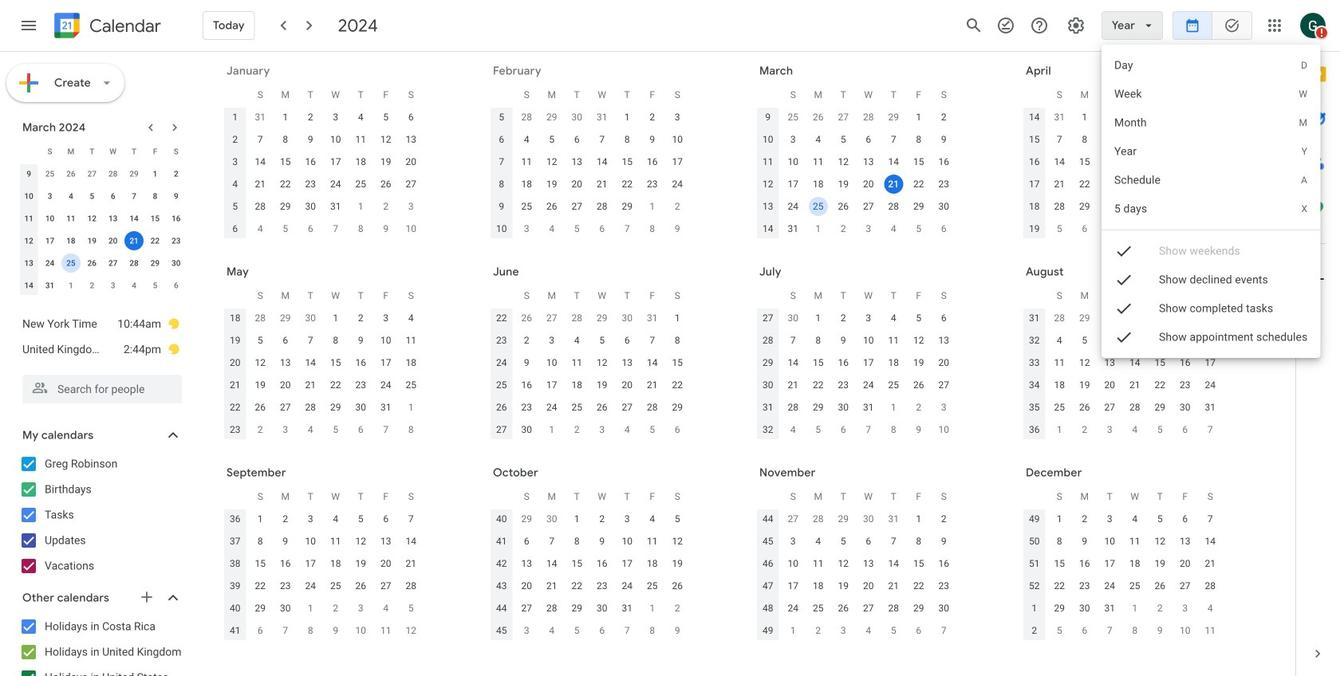 Task type: vqa. For each thing, say whether or not it's contained in the screenshot.
JANUARY 3 element
yes



Task type: describe. For each thing, give the bounding box(es) containing it.
october 8 element
[[301, 621, 320, 641]]

row group for june grid
[[489, 307, 690, 441]]

12 element inside may grid
[[251, 353, 270, 373]]

february 8 element
[[351, 219, 370, 238]]

december 1 element
[[783, 621, 803, 641]]

2 menu item from the top
[[1101, 80, 1320, 108]]

10 element inside july grid
[[859, 331, 878, 350]]

september 2 element
[[1075, 420, 1094, 440]]

march 8 element
[[643, 219, 662, 238]]

settings menu image
[[1066, 16, 1085, 35]]

january 28 element
[[517, 108, 536, 127]]

october 9 element
[[326, 621, 345, 641]]

november 7 element
[[618, 621, 637, 641]]

january grid
[[219, 84, 424, 240]]

september 7 element
[[1201, 420, 1220, 440]]

17 element inside march 2024 grid
[[40, 231, 59, 250]]

february 26 element for february 25 element for column header within march grid
[[809, 108, 828, 127]]

may 27 element
[[542, 309, 561, 328]]

13 element inside january grid
[[401, 130, 421, 149]]

calendar element
[[51, 10, 161, 45]]

august 8 element
[[884, 420, 903, 440]]

september 5 element
[[1150, 420, 1170, 440]]

17 element inside may grid
[[376, 353, 395, 373]]

21, today element for march grid april 1 element
[[884, 175, 903, 194]]

february 3 element
[[401, 197, 421, 216]]

january 31 element
[[592, 108, 612, 127]]

july 6 element
[[668, 420, 687, 440]]

april 3 element for march grid april 1 element april 2 element
[[859, 219, 878, 238]]

august 4 element
[[783, 420, 803, 440]]

june grid
[[486, 285, 690, 441]]

10 element inside january grid
[[326, 130, 345, 149]]

july 31 element
[[1125, 309, 1144, 328]]

april 4 element for 21, today element for april 1 element related to march 2024 grid
[[124, 276, 144, 295]]

february 5 element
[[276, 219, 295, 238]]

march 3 element
[[517, 219, 536, 238]]

january 29 element
[[542, 108, 561, 127]]

july grid
[[752, 285, 956, 441]]

february 26 element for february 25 element associated with column header inside march 2024 grid
[[61, 164, 81, 183]]

october grid
[[486, 486, 690, 642]]

june 8 element
[[401, 420, 421, 440]]

column header for row group within the april grid
[[1022, 84, 1047, 106]]

12 element inside june grid
[[592, 353, 612, 373]]

21 element up february 4 element
[[251, 175, 270, 194]]

12 element inside february grid
[[542, 152, 561, 171]]

december 3 element
[[834, 621, 853, 641]]

1 menu item from the top
[[1101, 51, 1320, 80]]

april 6 element for march grid
[[934, 219, 953, 238]]

12 element inside july grid
[[909, 331, 928, 350]]

may 31 element
[[643, 309, 662, 328]]

column header for row group within the february grid
[[489, 84, 514, 106]]

december grid
[[1019, 486, 1223, 642]]

Search for people text field
[[32, 375, 172, 404]]

5 menu item from the top
[[1101, 166, 1320, 195]]

december 6 element
[[909, 621, 928, 641]]

main drawer image
[[19, 16, 38, 35]]

january 3 element
[[1176, 599, 1195, 618]]

december 31 element
[[251, 108, 270, 127]]

heading inside the 'calendar' element
[[86, 16, 161, 35]]

12 element inside september grid
[[351, 532, 370, 551]]

april 3 element for april 2 element associated with april 1 element related to march 2024 grid
[[103, 276, 123, 295]]

1 list item from the top
[[22, 311, 180, 337]]

june 6 element
[[351, 420, 370, 440]]

august 10 element
[[934, 420, 953, 440]]

april 5 element for april 6 element corresponding to march 2024 grid
[[146, 276, 165, 295]]

row group for may grid at the left of page
[[223, 307, 424, 441]]

january 4 element
[[1201, 599, 1220, 618]]

february 27 element for february 26 element associated with february 25 element associated with column header inside march 2024 grid
[[82, 164, 102, 183]]

august 7 element
[[859, 420, 878, 440]]

june 5 element
[[326, 420, 345, 440]]

april 2 element for april 1 element related to march 2024 grid
[[82, 276, 102, 295]]

15 element inside march 2024 grid
[[146, 209, 165, 228]]

july 30 element
[[1100, 309, 1119, 328]]

15 element inside april grid
[[1075, 152, 1094, 171]]

friday column header
[[1173, 285, 1198, 307]]

13 element inside june grid
[[618, 353, 637, 373]]

15 element inside august grid
[[1150, 353, 1170, 373]]

2 list item from the top
[[22, 337, 180, 362]]

march 7 element
[[618, 219, 637, 238]]

february 27 element for february 25 element for column header within march grid's february 26 element
[[834, 108, 853, 127]]

september grid
[[219, 486, 424, 642]]

february 10 element
[[401, 219, 421, 238]]

row group for october grid
[[489, 508, 690, 642]]

november 2 element
[[668, 599, 687, 618]]

may 29 element
[[592, 309, 612, 328]]

15 element inside 'december' grid
[[1050, 554, 1069, 574]]

21 element up november 4 element
[[542, 577, 561, 596]]

april 28 element
[[251, 309, 270, 328]]

30 element inside march grid
[[934, 197, 953, 216]]

october 11 element
[[376, 621, 395, 641]]

10 element inside march 2024 grid
[[40, 209, 59, 228]]

june 30 element
[[783, 309, 803, 328]]

13 element inside november grid
[[859, 554, 878, 574]]

21 element up june 4 element
[[301, 376, 320, 395]]

column header for row group within 'december' grid
[[1022, 486, 1047, 508]]

12 element inside october grid
[[668, 532, 687, 551]]

april 6 element for march 2024 grid
[[167, 276, 186, 295]]

january 1 element
[[1125, 599, 1144, 618]]

february 29 element for 21, today element related to march grid april 1 element
[[884, 108, 903, 127]]

may 28 element
[[567, 309, 586, 328]]

my calendars list
[[3, 451, 198, 579]]

row group for 'december' grid
[[1022, 508, 1223, 642]]

december 7 element
[[934, 621, 953, 641]]

4 menu item from the top
[[1101, 137, 1320, 166]]

13 element inside 'december' grid
[[1176, 532, 1195, 551]]

september 29 element
[[517, 510, 536, 529]]

12 element inside august grid
[[1075, 353, 1094, 373]]

april 2 element for march grid april 1 element
[[834, 219, 853, 238]]

october 6 element
[[251, 621, 270, 641]]

10 element inside october grid
[[618, 532, 637, 551]]

column header for row group inside march grid
[[755, 84, 780, 106]]

october 7 element
[[276, 621, 295, 641]]

april 30 element
[[301, 309, 320, 328]]

march 9 element
[[668, 219, 687, 238]]

october 2 element
[[326, 599, 345, 618]]

12 element inside january grid
[[376, 130, 395, 149]]

july 1 element
[[542, 420, 561, 440]]

november 5 element
[[567, 621, 586, 641]]

row group for april grid
[[1022, 106, 1223, 240]]

february 7 element
[[326, 219, 345, 238]]

may 1 element
[[1125, 197, 1144, 216]]

cell inside april grid
[[1147, 151, 1173, 173]]

13 element inside august grid
[[1100, 353, 1119, 373]]

march 6 element
[[592, 219, 612, 238]]

june 7 element
[[376, 420, 395, 440]]

february 25 element for column header inside march 2024 grid
[[40, 164, 59, 183]]

may grid
[[219, 285, 424, 441]]

3 checkbox item from the top
[[1101, 294, 1320, 323]]

november 9 element
[[668, 621, 687, 641]]

column header for row group inside november grid
[[755, 486, 780, 508]]

february 1 element
[[351, 197, 370, 216]]

september 3 element
[[1100, 420, 1119, 440]]

february grid
[[486, 84, 690, 240]]

row group for march grid
[[755, 106, 956, 240]]

21 element up july 5 element
[[643, 376, 662, 395]]

october 29 element
[[834, 510, 853, 529]]

june 1 element
[[401, 398, 421, 417]]

february 25 element for column header within march grid
[[783, 108, 803, 127]]

may 11 element
[[1201, 219, 1220, 238]]

december 5 element
[[884, 621, 903, 641]]

column header for row group within the march 2024 grid
[[18, 140, 39, 163]]

august 3 element
[[934, 398, 953, 417]]

saturday column header
[[1198, 285, 1223, 307]]

april 1 element for march 2024 grid
[[61, 276, 81, 295]]

october 12 element
[[401, 621, 421, 641]]

july 2 element
[[567, 420, 586, 440]]

august 6 element
[[834, 420, 853, 440]]

may 5 element
[[1050, 219, 1069, 238]]



Task type: locate. For each thing, give the bounding box(es) containing it.
row group inside november grid
[[755, 508, 956, 642]]

september 6 element
[[1176, 420, 1195, 440]]

21 element up december 5 element
[[884, 577, 903, 596]]

row group inside september grid
[[223, 508, 424, 642]]

june 2 element
[[251, 420, 270, 440]]

None search field
[[0, 369, 198, 404]]

1 horizontal spatial february 25 element
[[783, 108, 803, 127]]

16 element
[[301, 152, 320, 171], [643, 152, 662, 171], [934, 152, 953, 171], [1100, 152, 1119, 171], [167, 209, 186, 228], [351, 353, 370, 373], [834, 353, 853, 373], [1176, 353, 1195, 373], [517, 376, 536, 395], [276, 554, 295, 574], [592, 554, 612, 574], [934, 554, 953, 574], [1075, 554, 1094, 574]]

november grid
[[752, 486, 956, 642]]

row group inside february grid
[[489, 106, 690, 240]]

13 element inside september grid
[[376, 532, 395, 551]]

1 horizontal spatial april 1 element
[[809, 219, 828, 238]]

1 vertical spatial april 4 element
[[124, 276, 144, 295]]

21 element up august 4 element
[[783, 376, 803, 395]]

4 checkbox item from the top
[[1101, 323, 1320, 352]]

21 element up october 5 element
[[401, 554, 421, 574]]

october 30 element
[[859, 510, 878, 529]]

column header for row group within the october grid
[[489, 486, 514, 508]]

april 29 element
[[276, 309, 295, 328]]

1 horizontal spatial 21, today element
[[884, 175, 903, 194]]

0 vertical spatial april 1 element
[[809, 219, 828, 238]]

september 30 element
[[542, 510, 561, 529]]

column header for row group within the june grid
[[489, 285, 514, 307]]

column header inside may grid
[[223, 285, 248, 307]]

column header for row group within september grid
[[223, 486, 248, 508]]

july 3 element
[[592, 420, 612, 440]]

checkbox item
[[1101, 237, 1320, 266], [1101, 266, 1320, 294], [1101, 294, 1320, 323], [1101, 323, 1320, 352]]

21 element up march 6 element
[[592, 175, 612, 194]]

0 horizontal spatial april 6 element
[[167, 276, 186, 295]]

1 vertical spatial april 5 element
[[146, 276, 165, 295]]

march 31 element
[[1050, 108, 1069, 127]]

1 horizontal spatial february 27 element
[[834, 108, 853, 127]]

1 checkbox item from the top
[[1101, 237, 1320, 266]]

february 2 element
[[376, 197, 395, 216]]

june 4 element
[[301, 420, 320, 440]]

february 28 element for february 29 element for 21, today element related to march grid april 1 element
[[859, 108, 878, 127]]

september 1 element
[[1050, 420, 1069, 440]]

13 element inside march grid
[[859, 152, 878, 171]]

march 5 element
[[567, 219, 586, 238]]

row group inside 'december' grid
[[1022, 508, 1223, 642]]

february 27 element
[[834, 108, 853, 127], [82, 164, 102, 183]]

july 4 element
[[618, 420, 637, 440]]

1 vertical spatial april 6 element
[[167, 276, 186, 295]]

march 2 element
[[668, 197, 687, 216]]

0 vertical spatial april 2 element
[[834, 219, 853, 238]]

1 horizontal spatial april 5 element
[[909, 219, 928, 238]]

row group inside june grid
[[489, 307, 690, 441]]

0 vertical spatial april 3 element
[[859, 219, 878, 238]]

0 horizontal spatial february 28 element
[[103, 164, 123, 183]]

july 28 element
[[1050, 309, 1069, 328]]

10 element inside february grid
[[668, 130, 687, 149]]

column header for row group inside july grid
[[755, 285, 780, 307]]

column header inside january grid
[[223, 84, 248, 106]]

11 element
[[351, 130, 370, 149], [517, 152, 536, 171], [809, 152, 828, 171], [61, 209, 81, 228], [401, 331, 421, 350], [884, 331, 903, 350], [567, 353, 586, 373], [1050, 353, 1069, 373], [326, 532, 345, 551], [643, 532, 662, 551], [1125, 532, 1144, 551], [809, 554, 828, 574]]

row group inside october grid
[[489, 508, 690, 642]]

november 6 element
[[592, 621, 612, 641]]

row group for august grid
[[1022, 307, 1223, 441]]

0 horizontal spatial 21, today element
[[124, 231, 144, 250]]

january 9 element
[[1150, 621, 1170, 641]]

column header inside march 2024 grid
[[18, 140, 39, 163]]

6 menu item from the top
[[1101, 195, 1320, 223]]

10 element inside november grid
[[783, 554, 803, 574]]

1 horizontal spatial april 4 element
[[884, 219, 903, 238]]

column header inside april grid
[[1022, 84, 1047, 106]]

6 element
[[401, 108, 421, 127], [567, 130, 586, 149], [859, 130, 878, 149], [103, 187, 123, 206], [934, 309, 953, 328], [276, 331, 295, 350], [618, 331, 637, 350], [1100, 331, 1119, 350], [376, 510, 395, 529], [1176, 510, 1195, 529], [517, 532, 536, 551], [859, 532, 878, 551]]

21 element up january 4 element
[[1201, 554, 1220, 574]]

3 menu item from the top
[[1101, 108, 1320, 137]]

menu item
[[1101, 51, 1320, 80], [1101, 80, 1320, 108], [1101, 108, 1320, 137], [1101, 137, 1320, 166], [1101, 166, 1320, 195], [1101, 195, 1320, 223]]

1 vertical spatial 21, today element
[[124, 231, 144, 250]]

july 5 element
[[643, 420, 662, 440]]

0 horizontal spatial april 3 element
[[103, 276, 123, 295]]

1 vertical spatial february 25 element
[[40, 164, 59, 183]]

july 29 element
[[1075, 309, 1094, 328]]

may 30 element
[[618, 309, 637, 328]]

1 vertical spatial april 2 element
[[82, 276, 102, 295]]

may 7 element
[[1100, 219, 1119, 238]]

september 4 element
[[1125, 420, 1144, 440]]

column header inside march grid
[[755, 84, 780, 106]]

0 horizontal spatial april 4 element
[[124, 276, 144, 295]]

28 element
[[251, 197, 270, 216], [592, 197, 612, 216], [884, 197, 903, 216], [1050, 197, 1069, 216], [124, 254, 144, 273], [301, 398, 320, 417], [643, 398, 662, 417], [783, 398, 803, 417], [1125, 398, 1144, 417], [401, 577, 421, 596], [1201, 577, 1220, 596], [542, 599, 561, 618], [884, 599, 903, 618]]

april 5 element for march grid's april 6 element
[[909, 219, 928, 238]]

january 7 element
[[1100, 621, 1119, 641]]

0 horizontal spatial february 26 element
[[61, 164, 81, 183]]

column header for row group within the january grid
[[223, 84, 248, 106]]

other calendars list
[[3, 614, 198, 676]]

row group inside march 2024 grid
[[18, 163, 187, 297]]

0 vertical spatial 21, today element
[[884, 175, 903, 194]]

column header inside june grid
[[489, 285, 514, 307]]

january 2 element
[[1150, 599, 1170, 618]]

21 element up september 4 element
[[1125, 376, 1144, 395]]

0 horizontal spatial april 2 element
[[82, 276, 102, 295]]

17 element inside february grid
[[668, 152, 687, 171]]

april 2 element
[[834, 219, 853, 238], [82, 276, 102, 295]]

row group inside march grid
[[755, 106, 956, 240]]

row group for september grid
[[223, 508, 424, 642]]

june 3 element
[[276, 420, 295, 440]]

1 horizontal spatial february 28 element
[[859, 108, 878, 127]]

14 element
[[251, 152, 270, 171], [592, 152, 612, 171], [884, 152, 903, 171], [1050, 152, 1069, 171], [124, 209, 144, 228], [301, 353, 320, 373], [643, 353, 662, 373], [783, 353, 803, 373], [1125, 353, 1144, 373], [401, 532, 421, 551], [1201, 532, 1220, 551], [542, 554, 561, 574], [884, 554, 903, 574]]

october 28 element
[[809, 510, 828, 529]]

1 vertical spatial february 29 element
[[124, 164, 144, 183]]

1 horizontal spatial april 3 element
[[859, 219, 878, 238]]

row group inside july grid
[[755, 307, 956, 441]]

10 element inside april grid
[[1125, 130, 1144, 149]]

february 29 element for 21, today element for april 1 element related to march 2024 grid
[[124, 164, 144, 183]]

4 element
[[351, 108, 370, 127], [517, 130, 536, 149], [809, 130, 828, 149], [61, 187, 81, 206], [401, 309, 421, 328], [884, 309, 903, 328], [567, 331, 586, 350], [1050, 331, 1069, 350], [326, 510, 345, 529], [643, 510, 662, 529], [1125, 510, 1144, 529], [809, 532, 828, 551]]

2 checkbox item from the top
[[1101, 266, 1320, 294]]

row group for july grid
[[755, 307, 956, 441]]

21, today element for april 1 element related to march 2024 grid
[[124, 231, 144, 250]]

20 element
[[401, 152, 421, 171], [567, 175, 586, 194], [859, 175, 878, 194], [103, 231, 123, 250], [934, 353, 953, 373], [276, 376, 295, 395], [618, 376, 637, 395], [1100, 376, 1119, 395], [376, 554, 395, 574], [1176, 554, 1195, 574], [517, 577, 536, 596], [859, 577, 878, 596]]

row group inside april grid
[[1022, 106, 1223, 240]]

august grid
[[1019, 285, 1223, 441]]

1 horizontal spatial april 2 element
[[834, 219, 853, 238]]

august 2 element
[[909, 398, 928, 417]]

1 horizontal spatial february 29 element
[[884, 108, 903, 127]]

0 horizontal spatial february 27 element
[[82, 164, 102, 183]]

0 vertical spatial february 26 element
[[809, 108, 828, 127]]

10 element inside march grid
[[783, 152, 803, 171]]

column header inside september grid
[[223, 486, 248, 508]]

march 2024 grid
[[15, 140, 187, 297]]

21 element up "may 5" element
[[1050, 175, 1069, 194]]

0 vertical spatial april 4 element
[[884, 219, 903, 238]]

february 28 element for february 29 element related to 21, today element for april 1 element related to march 2024 grid
[[103, 164, 123, 183]]

october 1 element
[[301, 599, 320, 618]]

row group for march 2024 grid
[[18, 163, 187, 297]]

add other calendars image
[[139, 589, 155, 605]]

13 element inside october grid
[[517, 554, 536, 574]]

december 4 element
[[859, 621, 878, 641]]

1 vertical spatial april 1 element
[[61, 276, 81, 295]]

0 horizontal spatial february 29 element
[[124, 164, 144, 183]]

tab list
[[1296, 52, 1340, 632]]

column header inside november grid
[[755, 486, 780, 508]]

0 vertical spatial april 5 element
[[909, 219, 928, 238]]

0 vertical spatial february 28 element
[[859, 108, 878, 127]]

column header inside july grid
[[755, 285, 780, 307]]

april 4 element for 21, today element related to march grid april 1 element
[[884, 219, 903, 238]]

column header inside 'december' grid
[[1022, 486, 1047, 508]]

10 element inside august grid
[[1201, 331, 1220, 350]]

row group inside may grid
[[223, 307, 424, 441]]

1 horizontal spatial february 26 element
[[809, 108, 828, 127]]

row group for november grid
[[755, 508, 956, 642]]

april 1 element for march grid
[[809, 219, 828, 238]]

row group inside january grid
[[223, 106, 424, 240]]

november 3 element
[[517, 621, 536, 641]]

13 element inside july grid
[[934, 331, 953, 350]]

30 element inside march 2024 grid
[[167, 254, 186, 273]]

0 vertical spatial february 29 element
[[884, 108, 903, 127]]

may 6 element
[[1075, 219, 1094, 238]]

15 element inside november grid
[[909, 554, 928, 574]]

1 vertical spatial february 28 element
[[103, 164, 123, 183]]

1 vertical spatial february 26 element
[[61, 164, 81, 183]]

15 element inside march grid
[[909, 152, 928, 171]]

column header inside october grid
[[489, 486, 514, 508]]

november 4 element
[[542, 621, 561, 641]]

9 element
[[301, 130, 320, 149], [643, 130, 662, 149], [934, 130, 953, 149], [1100, 130, 1119, 149], [167, 187, 186, 206], [351, 331, 370, 350], [834, 331, 853, 350], [1176, 331, 1195, 350], [517, 353, 536, 373], [276, 532, 295, 551], [592, 532, 612, 551], [934, 532, 953, 551], [1075, 532, 1094, 551]]

17 element inside september grid
[[301, 554, 320, 574]]

may 10 element
[[1176, 219, 1195, 238]]

13 element inside may grid
[[276, 353, 295, 373]]

heading
[[86, 16, 161, 35]]

0 horizontal spatial february 25 element
[[40, 164, 59, 183]]

list item
[[22, 311, 180, 337], [22, 337, 180, 362]]

8 element
[[276, 130, 295, 149], [618, 130, 637, 149], [909, 130, 928, 149], [1075, 130, 1094, 149], [146, 187, 165, 206], [326, 331, 345, 350], [668, 331, 687, 350], [809, 331, 828, 350], [1150, 331, 1170, 350], [251, 532, 270, 551], [567, 532, 586, 551], [909, 532, 928, 551], [1050, 532, 1069, 551]]

column header for row group inside the may grid
[[223, 285, 248, 307]]

march 4 element
[[542, 219, 561, 238]]

column header inside february grid
[[489, 84, 514, 106]]

august 1 element
[[884, 398, 903, 417]]

april 5 element inside march 2024 grid
[[146, 276, 165, 295]]

15 element
[[276, 152, 295, 171], [618, 152, 637, 171], [909, 152, 928, 171], [1075, 152, 1094, 171], [146, 209, 165, 228], [326, 353, 345, 373], [668, 353, 687, 373], [809, 353, 828, 373], [1150, 353, 1170, 373], [251, 554, 270, 574], [567, 554, 586, 574], [909, 554, 928, 574], [1050, 554, 1069, 574]]

april 5 element inside march grid
[[909, 219, 928, 238]]

0 vertical spatial february 27 element
[[834, 108, 853, 127]]

december 2 element
[[809, 621, 828, 641]]

1 vertical spatial april 3 element
[[103, 276, 123, 295]]

october 27 element
[[783, 510, 803, 529]]

18 element
[[351, 152, 370, 171], [517, 175, 536, 194], [809, 175, 828, 194], [61, 231, 81, 250], [401, 353, 421, 373], [884, 353, 903, 373], [567, 376, 586, 395], [1050, 376, 1069, 395], [326, 554, 345, 574], [643, 554, 662, 574], [1125, 554, 1144, 574], [809, 577, 828, 596]]

row group inside august grid
[[1022, 307, 1223, 441]]

13 element inside march 2024 grid
[[103, 209, 123, 228]]

january 8 element
[[1125, 621, 1144, 641]]

may 9 element
[[1150, 219, 1170, 238]]

october 5 element
[[401, 599, 421, 618]]

october 3 element
[[351, 599, 370, 618]]

10 element inside june grid
[[542, 353, 561, 373]]

21, today element
[[884, 175, 903, 194], [124, 231, 144, 250]]

november 8 element
[[643, 621, 662, 641]]

0 vertical spatial april 6 element
[[934, 219, 953, 238]]

10 element inside may grid
[[376, 331, 395, 350]]

column header for row group inside the august grid
[[1022, 285, 1047, 307]]

1 vertical spatial february 27 element
[[82, 164, 102, 183]]

february 4 element
[[251, 219, 270, 238]]

0 horizontal spatial april 1 element
[[61, 276, 81, 295]]

row group for january grid
[[223, 106, 424, 240]]

17 element inside march grid
[[783, 175, 803, 194]]

0 vertical spatial february 25 element
[[783, 108, 803, 127]]

29 element
[[276, 197, 295, 216], [618, 197, 637, 216], [909, 197, 928, 216], [1075, 197, 1094, 216], [146, 254, 165, 273], [326, 398, 345, 417], [668, 398, 687, 417], [809, 398, 828, 417], [1150, 398, 1170, 417], [251, 599, 270, 618], [567, 599, 586, 618], [909, 599, 928, 618], [1050, 599, 1069, 618]]

1 horizontal spatial april 6 element
[[934, 219, 953, 238]]

august 9 element
[[909, 420, 928, 440]]

0 horizontal spatial april 5 element
[[146, 276, 165, 295]]

row group for february grid
[[489, 106, 690, 240]]



